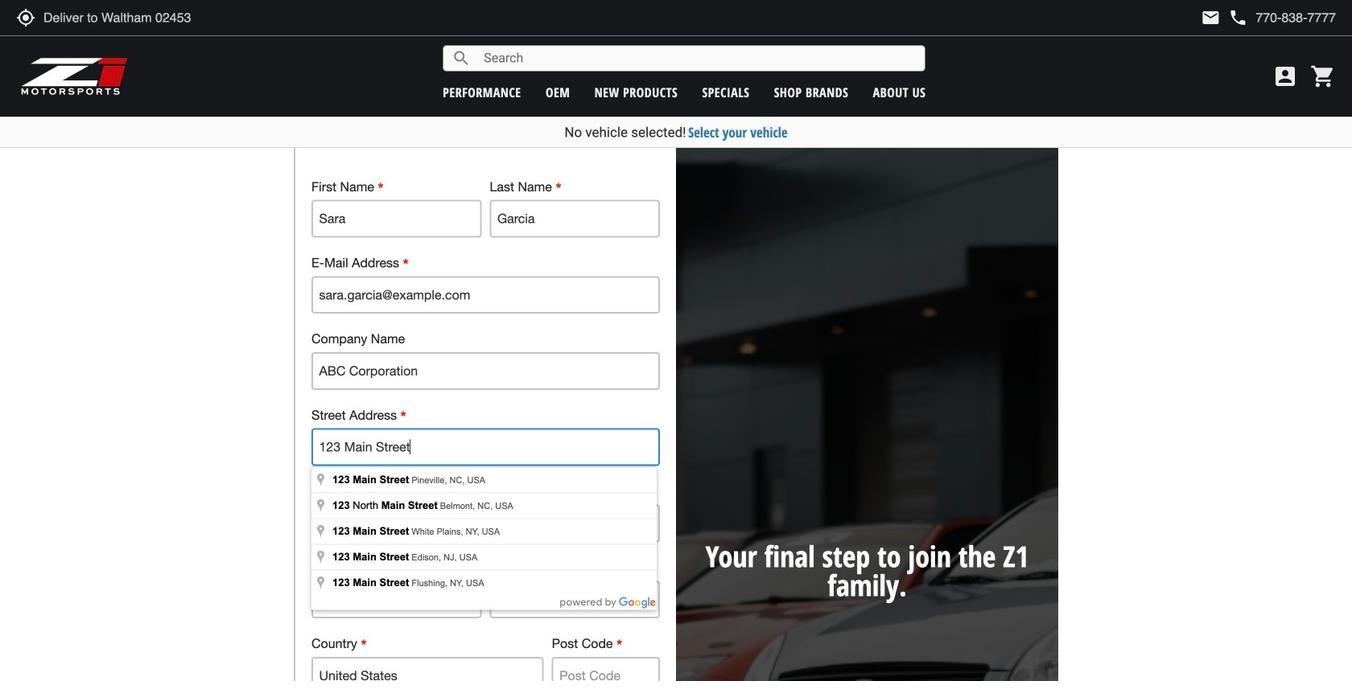 Task type: locate. For each thing, give the bounding box(es) containing it.
Apartment, Suite or Bldg. text field
[[312, 505, 660, 543]]

1 marker image from the top
[[315, 473, 327, 489]]

0 vertical spatial marker image
[[315, 473, 327, 489]]

E-Mail Address text field
[[312, 276, 660, 314]]

1 marker image from the top
[[315, 499, 327, 515]]

0 vertical spatial marker image
[[315, 499, 327, 515]]

Company Name text field
[[312, 353, 660, 390]]

1 vertical spatial marker image
[[315, 550, 327, 566]]

1 vertical spatial marker image
[[315, 524, 327, 541]]

State/​Province text field
[[490, 581, 660, 619]]

Last Name text field
[[490, 200, 660, 238]]

z1 motorsports logo image
[[20, 56, 128, 97]]

3 marker image from the top
[[315, 576, 327, 592]]

marker image
[[315, 473, 327, 489], [315, 524, 327, 541], [315, 576, 327, 592]]

marker image
[[315, 499, 327, 515], [315, 550, 327, 566]]

2 vertical spatial marker image
[[315, 576, 327, 592]]

Search search field
[[471, 46, 925, 71]]



Task type: vqa. For each thing, say whether or not it's contained in the screenshot.
vehicle
no



Task type: describe. For each thing, give the bounding box(es) containing it.
First Name text field
[[312, 200, 482, 238]]

Post Code text field
[[552, 657, 660, 682]]

2 marker image from the top
[[315, 550, 327, 566]]

Street Address text field
[[312, 429, 660, 467]]

2 marker image from the top
[[315, 524, 327, 541]]

City text field
[[312, 581, 482, 619]]



